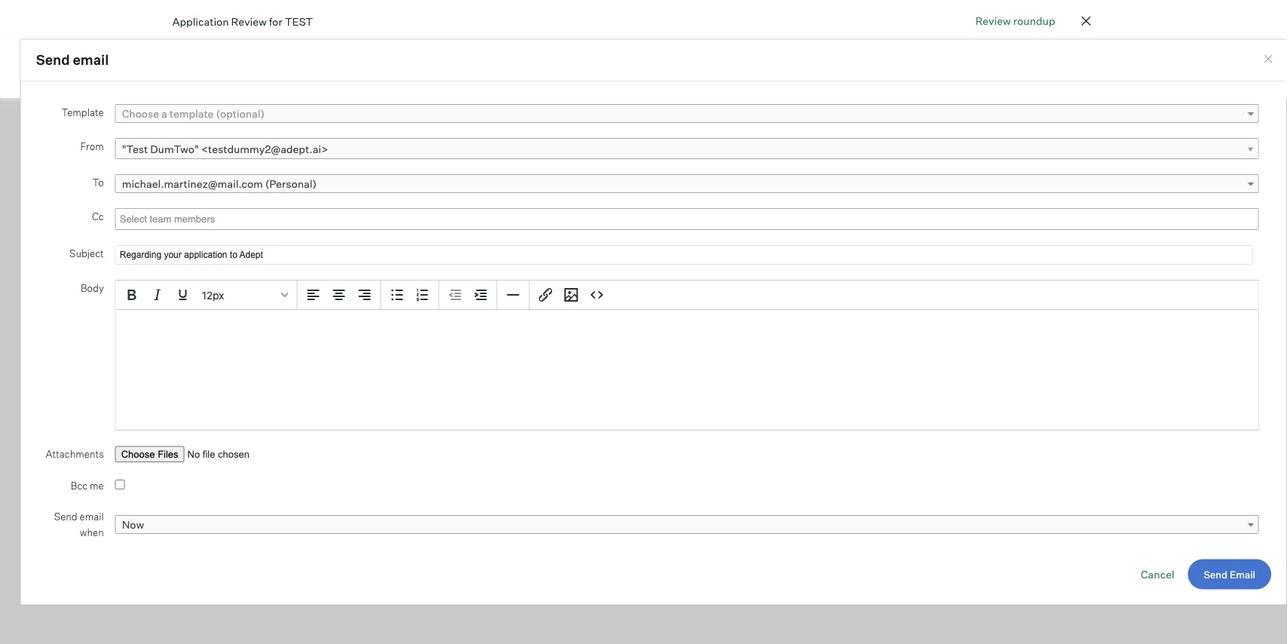 Task type: describe. For each thing, give the bounding box(es) containing it.
12px button
[[196, 282, 294, 308]]

choose a template (optional) link
[[115, 104, 1259, 123]]

michael martinez link
[[175, 64, 326, 87]]

(personal)
[[265, 177, 317, 190]]

4 toolbar from the left
[[530, 281, 613, 310]]

now
[[122, 518, 144, 531]]

qualified
[[517, 145, 559, 158]]

application review for test
[[172, 15, 313, 28]]

source:
[[820, 198, 859, 211]]

to for responded to an ad on glassdoor (test dumtwo)
[[921, 198, 931, 211]]

none text field inside the send email dialog
[[116, 210, 223, 229]]

not
[[248, 127, 265, 141]]

"test dumtwo" <testdummy2@adept.ai> link
[[115, 138, 1259, 160]]

2 vertical spatial a
[[997, 161, 1003, 175]]

responded
[[863, 198, 919, 211]]

outlined
[[610, 127, 650, 141]]

role.
[[687, 127, 709, 141]]

candidate details
[[820, 127, 943, 146]]

on inside responded to an ad on glassdoor (test dumtwo)
[[962, 198, 974, 211]]

send email dialog
[[20, 39, 1287, 605]]

dumtwo)
[[820, 214, 867, 227]]

1 horizontal spatial send email
[[941, 187, 996, 200]]

send up template
[[36, 51, 70, 68]]

12px group
[[116, 281, 1259, 310]]

try not to make a snap judgment, and instead focus on the specific attributes outlined for the role. this reduces bias and ensures we're considering the most qualified candidates.
[[230, 127, 709, 158]]

template
[[170, 107, 214, 120]]

template
[[61, 106, 104, 118]]

me
[[90, 479, 104, 491]]

transfer
[[941, 161, 982, 175]]

tags:
[[820, 237, 848, 250]]

email inside send email when
[[80, 511, 104, 523]]

2 horizontal spatial the
[[668, 127, 684, 141]]

"test
[[122, 143, 148, 156]]

this
[[230, 145, 252, 158]]

choose
[[122, 107, 159, 120]]

to
[[92, 176, 104, 188]]

send email when
[[54, 511, 104, 539]]

responded to an ad on glassdoor (test dumtwo)
[[820, 198, 1053, 227]]

none checkbox inside the send email dialog
[[115, 480, 125, 490]]

candidate actions image
[[1060, 135, 1078, 140]]

reduces
[[254, 145, 294, 158]]

attachments
[[46, 448, 104, 460]]

close image inside the send email dialog
[[1262, 53, 1275, 65]]

0 vertical spatial email
[[73, 51, 109, 68]]

when
[[80, 526, 104, 539]]

send email
[[1204, 568, 1256, 580]]

most
[[489, 145, 514, 158]]

michael.martinez@mail.com
[[122, 177, 263, 190]]

review inside review roundup link
[[976, 14, 1011, 27]]

a inside try not to make a snap judgment, and instead focus on the specific attributes outlined for the role. this reduces bias and ensures we're considering the most qualified candidates.
[[309, 127, 315, 141]]

try
[[230, 127, 246, 141]]

considering
[[410, 145, 469, 158]]

0 horizontal spatial review
[[231, 15, 267, 28]]

dumtwo"
[[150, 143, 199, 156]]

to inside try not to make a snap judgment, and instead focus on the specific attributes outlined for the role. this reduces bias and ensures we're considering the most qualified candidates.
[[267, 127, 277, 141]]

1 toolbar from the left
[[298, 281, 381, 310]]

body
[[81, 282, 104, 294]]

cc
[[92, 210, 104, 222]]

subject
[[69, 247, 104, 259]]

bias
[[296, 145, 316, 158]]

different
[[1005, 161, 1047, 175]]

<testdummy2@adept.ai>
[[201, 143, 328, 156]]

candidates.
[[561, 145, 619, 158]]

application
[[172, 15, 229, 28]]

focus
[[456, 127, 483, 141]]

add a candidate tag image
[[930, 238, 942, 250]]

to for transfer to a different job
[[985, 161, 995, 175]]



Task type: vqa. For each thing, say whether or not it's contained in the screenshot.
Full Text Search (Includes Resumes And Notes) at the top left
no



Task type: locate. For each thing, give the bounding box(es) containing it.
the left role. at the right
[[668, 127, 684, 141]]

1 vertical spatial close image
[[1262, 53, 1275, 65]]

0 vertical spatial a
[[161, 107, 167, 120]]

a up send email link
[[997, 161, 1003, 175]]

1 horizontal spatial on
[[962, 198, 974, 211]]

send inside send email link
[[941, 187, 967, 200]]

0 horizontal spatial to
[[267, 127, 277, 141]]

0 vertical spatial and
[[397, 127, 415, 141]]

send email
[[36, 51, 109, 68], [941, 187, 996, 200]]

for left test
[[269, 15, 283, 28]]

email
[[1230, 568, 1256, 580]]

send inside send email link
[[1204, 568, 1228, 580]]

ensures
[[340, 145, 379, 158]]

send email up template
[[36, 51, 109, 68]]

glassdoor
[[976, 198, 1025, 211]]

attributes
[[559, 127, 607, 141]]

from
[[80, 140, 104, 152]]

1 horizontal spatial and
[[397, 127, 415, 141]]

none file field inside the send email dialog
[[115, 446, 301, 462]]

choose a template (optional)
[[122, 107, 265, 120]]

1 horizontal spatial the
[[500, 127, 516, 141]]

transfer to a different job
[[941, 161, 1065, 175]]

0 horizontal spatial for
[[269, 15, 283, 28]]

0 horizontal spatial and
[[319, 145, 337, 158]]

2 horizontal spatial a
[[997, 161, 1003, 175]]

a right choose
[[161, 107, 167, 120]]

judgment,
[[343, 127, 394, 141]]

(test
[[1028, 198, 1053, 211]]

1 vertical spatial a
[[309, 127, 315, 141]]

an
[[933, 198, 945, 211]]

and
[[397, 127, 415, 141], [319, 145, 337, 158]]

1 vertical spatial to
[[985, 161, 995, 175]]

on
[[485, 127, 498, 141], [962, 198, 974, 211]]

on inside try not to make a snap judgment, and instead focus on the specific attributes outlined for the role. this reduces bias and ensures we're considering the most qualified candidates.
[[485, 127, 498, 141]]

for inside try not to make a snap judgment, and instead focus on the specific attributes outlined for the role. this reduces bias and ensures we're considering the most qualified candidates.
[[652, 127, 666, 141]]

the
[[500, 127, 516, 141], [668, 127, 684, 141], [471, 145, 487, 158]]

None file field
[[115, 446, 301, 462]]

Subject text field
[[115, 245, 1253, 265]]

send down bcc
[[54, 511, 77, 523]]

bcc me
[[71, 479, 104, 491]]

1 vertical spatial on
[[962, 198, 974, 211]]

snap
[[317, 127, 341, 141]]

make
[[279, 127, 306, 141]]

review roundup link
[[976, 13, 1056, 29]]

"test dumtwo" <testdummy2@adept.ai>
[[122, 143, 328, 156]]

a inside dialog
[[161, 107, 167, 120]]

0 horizontal spatial on
[[485, 127, 498, 141]]

review right application
[[231, 15, 267, 28]]

a left snap
[[309, 127, 315, 141]]

send down transfer
[[941, 187, 967, 200]]

0 vertical spatial on
[[485, 127, 498, 141]]

0 horizontal spatial close image
[[1077, 12, 1096, 30]]

None checkbox
[[115, 480, 125, 490]]

for
[[269, 15, 283, 28], [652, 127, 666, 141]]

send email down transfer
[[941, 187, 996, 200]]

the down focus
[[471, 145, 487, 158]]

send
[[36, 51, 70, 68], [941, 187, 967, 200], [54, 511, 77, 523], [1204, 568, 1228, 580]]

0 vertical spatial to
[[267, 127, 277, 141]]

send email link
[[1188, 559, 1272, 589]]

2 toolbar from the left
[[381, 281, 440, 310]]

toolbar
[[298, 281, 381, 310], [381, 281, 440, 310], [440, 281, 498, 310], [530, 281, 613, 310]]

12px toolbar
[[116, 281, 298, 310]]

test
[[285, 15, 313, 28]]

send email inside dialog
[[36, 51, 109, 68]]

review
[[976, 14, 1011, 27], [231, 15, 267, 28]]

send email link
[[941, 183, 1065, 204]]

job
[[1049, 161, 1065, 175]]

we're
[[381, 145, 408, 158]]

martinez
[[247, 64, 326, 87]]

bcc
[[71, 479, 88, 491]]

candidate actions element
[[1060, 123, 1078, 149]]

specific
[[519, 127, 557, 141]]

2 vertical spatial to
[[921, 198, 931, 211]]

1 horizontal spatial close image
[[1262, 53, 1275, 65]]

michael.martinez@mail.com (personal) link
[[115, 174, 1259, 193]]

close image
[[1077, 12, 1096, 30], [1262, 53, 1275, 65]]

michael.martinez@mail.com (personal)
[[122, 177, 317, 190]]

review left roundup
[[976, 14, 1011, 27]]

michael martinez
[[175, 64, 326, 87]]

ad
[[947, 198, 959, 211]]

on right ad
[[962, 198, 974, 211]]

send left email
[[1204, 568, 1228, 580]]

3 toolbar from the left
[[440, 281, 498, 310]]

email up when
[[80, 511, 104, 523]]

0 horizontal spatial send email
[[36, 51, 109, 68]]

0 horizontal spatial the
[[471, 145, 487, 158]]

instead
[[417, 127, 454, 141]]

0 horizontal spatial a
[[161, 107, 167, 120]]

and up we're
[[397, 127, 415, 141]]

cancel link
[[1141, 568, 1175, 581]]

1 vertical spatial for
[[652, 127, 666, 141]]

and down snap
[[319, 145, 337, 158]]

review roundup
[[976, 14, 1056, 27]]

transfer to a different job link
[[941, 161, 1065, 176]]

email
[[73, 51, 109, 68], [969, 187, 996, 200], [80, 511, 104, 523]]

now link
[[115, 515, 1259, 534]]

1 vertical spatial and
[[319, 145, 337, 158]]

roundup
[[1014, 14, 1056, 27]]

details
[[895, 127, 943, 146]]

the up most
[[500, 127, 516, 141]]

1 horizontal spatial a
[[309, 127, 315, 141]]

1 horizontal spatial review
[[976, 14, 1011, 27]]

to inside responded to an ad on glassdoor (test dumtwo)
[[921, 198, 931, 211]]

cancel
[[1141, 568, 1175, 581]]

to left an at the right
[[921, 198, 931, 211]]

email right ad
[[969, 187, 996, 200]]

1 horizontal spatial for
[[652, 127, 666, 141]]

0 vertical spatial send email
[[36, 51, 109, 68]]

2 vertical spatial email
[[80, 511, 104, 523]]

send inside send email when
[[54, 511, 77, 523]]

on up most
[[485, 127, 498, 141]]

1 vertical spatial send email
[[941, 187, 996, 200]]

1 horizontal spatial to
[[921, 198, 931, 211]]

2 horizontal spatial to
[[985, 161, 995, 175]]

0 vertical spatial for
[[269, 15, 283, 28]]

candidate
[[820, 127, 892, 146]]

to right transfer
[[985, 161, 995, 175]]

12px
[[202, 289, 224, 301]]

a
[[161, 107, 167, 120], [309, 127, 315, 141], [997, 161, 1003, 175]]

0 vertical spatial close image
[[1077, 12, 1096, 30]]

email up template
[[73, 51, 109, 68]]

for right "outlined"
[[652, 127, 666, 141]]

to right not
[[267, 127, 277, 141]]

to
[[267, 127, 277, 141], [985, 161, 995, 175], [921, 198, 931, 211]]

michael
[[175, 64, 244, 87]]

None text field
[[116, 210, 223, 229]]

1 vertical spatial email
[[969, 187, 996, 200]]

(optional)
[[216, 107, 265, 120]]



